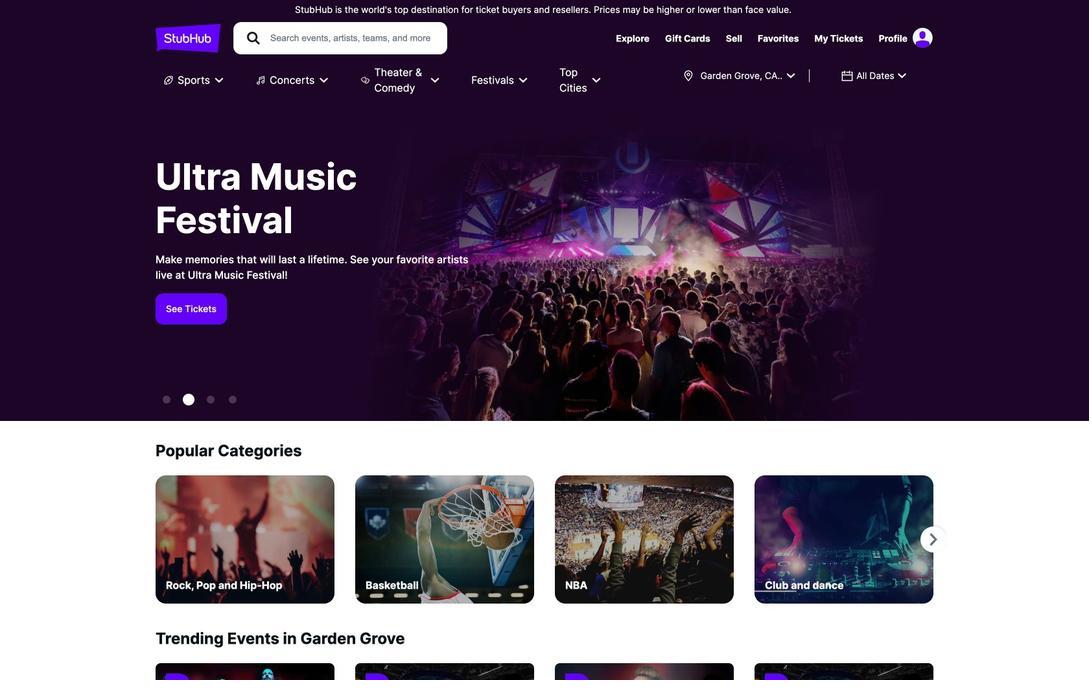 Task type: vqa. For each thing, say whether or not it's contained in the screenshot.
2nd Mon
no



Task type: describe. For each thing, give the bounding box(es) containing it.
Search events, artists, teams, and more field
[[269, 31, 435, 45]]

1 - ultra music festival image
[[183, 394, 194, 406]]

3 - nate bargatze image
[[229, 396, 237, 404]]



Task type: locate. For each thing, give the bounding box(es) containing it.
0 - nba image
[[163, 396, 170, 404]]

2 - phish image
[[207, 396, 215, 404]]

None field
[[674, 64, 804, 88], [833, 64, 915, 88], [674, 64, 804, 88], [833, 64, 915, 88]]

stubhub image
[[156, 22, 220, 54]]



